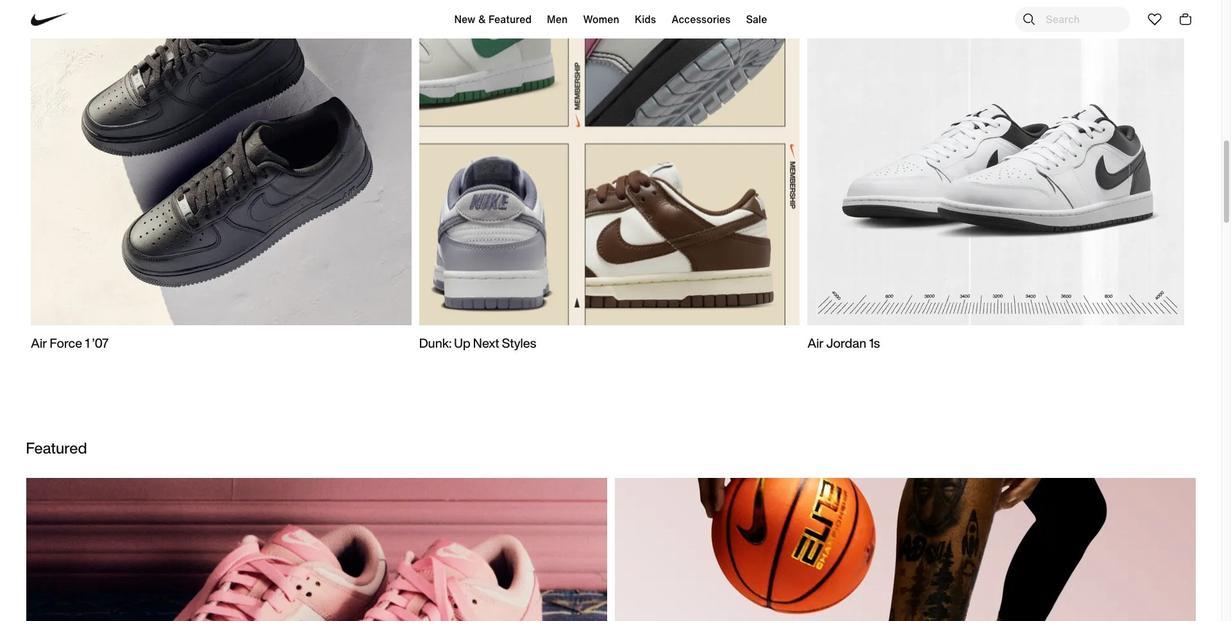 Task type: vqa. For each thing, say whether or not it's contained in the screenshot.
Basketball link
no



Task type: locate. For each thing, give the bounding box(es) containing it.
1 horizontal spatial nike. just do it image
[[419, 0, 800, 351]]

nike home page image
[[25, 0, 75, 45]]

0 horizontal spatial nike. just do it image
[[31, 0, 412, 351]]

menu bar
[[218, 3, 1004, 41]]

open search modal image
[[1022, 12, 1038, 27]]

1 nike. just do it image from the left
[[31, 0, 412, 351]]

2 horizontal spatial nike. just do it image
[[808, 0, 1189, 351]]

favorites image
[[1148, 12, 1163, 27]]

nike. just do it image
[[31, 0, 412, 351], [419, 0, 800, 351], [808, 0, 1189, 351]]



Task type: describe. For each thing, give the bounding box(es) containing it.
Search Products text field
[[1016, 6, 1131, 32]]

2 nike. just do it image from the left
[[419, 0, 800, 351]]

3 nike. just do it image from the left
[[808, 0, 1189, 351]]



